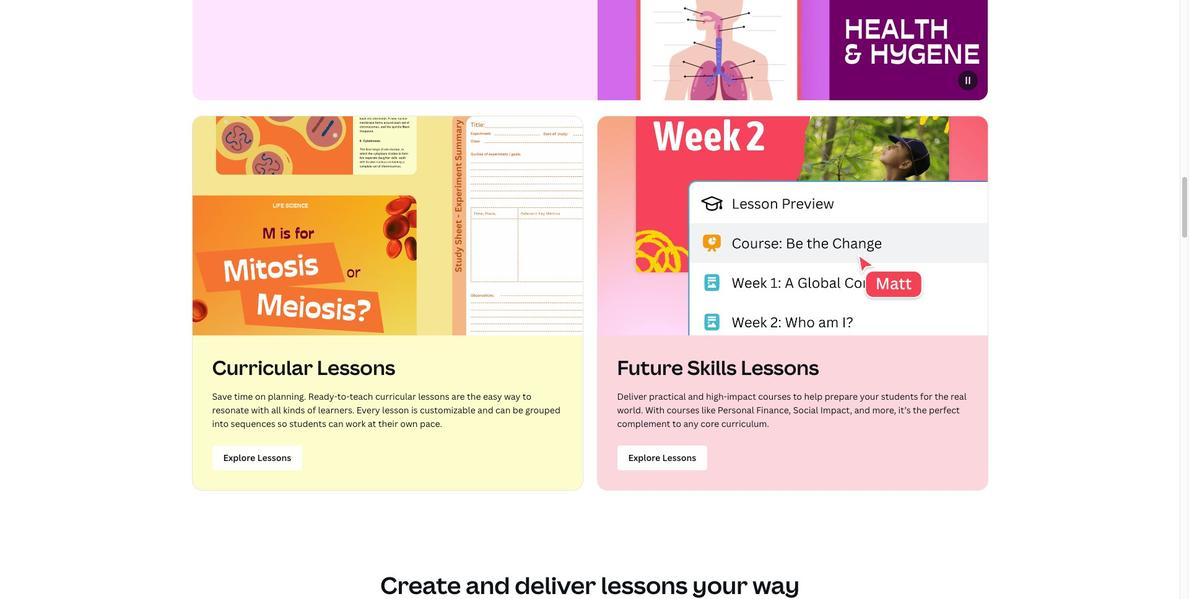 Task type: locate. For each thing, give the bounding box(es) containing it.
lessons up finance,
[[741, 354, 820, 381]]

1 vertical spatial courses
[[667, 405, 700, 416]]

save time on planning. ready-to-teach curricular lessons are the easy way to resonate with all kinds of learners. every lesson is customizable and can be grouped into sequences so students can work at their own pace.
[[212, 391, 561, 430]]

can down learners.
[[329, 418, 344, 430]]

and down your
[[855, 405, 871, 416]]

lessons
[[317, 354, 396, 381], [741, 354, 820, 381]]

0 horizontal spatial the
[[467, 391, 481, 403]]

are
[[452, 391, 465, 403]]

customizable
[[420, 405, 476, 416]]

students
[[882, 391, 919, 403], [290, 418, 327, 430]]

it's
[[899, 405, 911, 416]]

core
[[701, 418, 720, 430]]

real
[[951, 391, 967, 403]]

courses
[[759, 391, 792, 403], [667, 405, 700, 416]]

0 horizontal spatial to
[[523, 391, 532, 403]]

and
[[689, 391, 704, 403], [478, 405, 494, 416], [855, 405, 871, 416]]

and up like
[[689, 391, 704, 403]]

1 horizontal spatial can
[[496, 405, 511, 416]]

the
[[467, 391, 481, 403], [935, 391, 949, 403], [913, 405, 927, 416]]

teach
[[350, 391, 373, 403]]

curricular
[[212, 354, 313, 381]]

perfect
[[930, 405, 961, 416]]

0 vertical spatial can
[[496, 405, 511, 416]]

can left the be
[[496, 405, 511, 416]]

courses up any in the bottom right of the page
[[667, 405, 700, 416]]

prepare
[[825, 391, 858, 403]]

the down for
[[913, 405, 927, 416]]

high-
[[706, 391, 728, 403]]

1 vertical spatial students
[[290, 418, 327, 430]]

with
[[646, 405, 665, 416]]

to left help
[[794, 391, 803, 403]]

pace.
[[420, 418, 442, 430]]

curricular
[[375, 391, 416, 403]]

sequences
[[231, 418, 276, 430]]

grouped
[[526, 405, 561, 416]]

2 horizontal spatial the
[[935, 391, 949, 403]]

way
[[504, 391, 521, 403]]

courses up finance,
[[759, 391, 792, 403]]

to
[[523, 391, 532, 403], [794, 391, 803, 403], [673, 418, 682, 430]]

future
[[618, 354, 684, 381]]

0 vertical spatial courses
[[759, 391, 792, 403]]

0 horizontal spatial can
[[329, 418, 344, 430]]

0 horizontal spatial and
[[478, 405, 494, 416]]

own
[[401, 418, 418, 430]]

and down 'easy'
[[478, 405, 494, 416]]

time
[[234, 391, 253, 403]]

deliver
[[618, 391, 647, 403]]

0 vertical spatial students
[[882, 391, 919, 403]]

complement
[[618, 418, 671, 430]]

learners.
[[318, 405, 355, 416]]

2 horizontal spatial and
[[855, 405, 871, 416]]

ready-
[[309, 391, 338, 403]]

1 horizontal spatial students
[[882, 391, 919, 403]]

lessons up teach
[[317, 354, 396, 381]]

lessons
[[418, 391, 450, 403]]

students inside the deliver practical and high-impact courses to help prepare your students for the real world. with courses like personal finance, social impact, and more, it's the perfect complement to any core curriculum.
[[882, 391, 919, 403]]

work
[[346, 418, 366, 430]]

to right way
[[523, 391, 532, 403]]

students up it's
[[882, 391, 919, 403]]

more,
[[873, 405, 897, 416]]

to left any in the bottom right of the page
[[673, 418, 682, 430]]

students down of in the bottom of the page
[[290, 418, 327, 430]]

the right 'are'
[[467, 391, 481, 403]]

so
[[278, 418, 287, 430]]

at
[[368, 418, 376, 430]]

2 horizontal spatial to
[[794, 391, 803, 403]]

0 horizontal spatial students
[[290, 418, 327, 430]]

be
[[513, 405, 524, 416]]

like
[[702, 405, 716, 416]]

1 horizontal spatial courses
[[759, 391, 792, 403]]

0 horizontal spatial lessons
[[317, 354, 396, 381]]

1 horizontal spatial lessons
[[741, 354, 820, 381]]

can
[[496, 405, 511, 416], [329, 418, 344, 430]]

impact,
[[821, 405, 853, 416]]

the up perfect
[[935, 391, 949, 403]]

1 horizontal spatial the
[[913, 405, 927, 416]]

the inside save time on planning. ready-to-teach curricular lessons are the easy way to resonate with all kinds of learners. every lesson is customizable and can be grouped into sequences so students can work at their own pace.
[[467, 391, 481, 403]]

and inside save time on planning. ready-to-teach curricular lessons are the easy way to resonate with all kinds of learners. every lesson is customizable and can be grouped into sequences so students can work at their own pace.
[[478, 405, 494, 416]]



Task type: vqa. For each thing, say whether or not it's contained in the screenshot.
Red Black Creative Modern Business Card group
no



Task type: describe. For each thing, give the bounding box(es) containing it.
into
[[212, 418, 229, 430]]

practical
[[650, 391, 686, 403]]

1 horizontal spatial to
[[673, 418, 682, 430]]

is
[[411, 405, 418, 416]]

to-
[[338, 391, 350, 403]]

for
[[921, 391, 933, 403]]

2 lessons from the left
[[741, 354, 820, 381]]

resonate
[[212, 405, 249, 416]]

planning.
[[268, 391, 306, 403]]

with
[[251, 405, 269, 416]]

easy
[[483, 391, 502, 403]]

1 horizontal spatial and
[[689, 391, 704, 403]]

save
[[212, 391, 232, 403]]

kinds
[[283, 405, 305, 416]]

future skills lessons
[[618, 354, 820, 381]]

help
[[805, 391, 823, 403]]

curriculum.
[[722, 418, 770, 430]]

skills
[[688, 354, 737, 381]]

lesson
[[382, 405, 409, 416]]

social
[[794, 405, 819, 416]]

finance,
[[757, 405, 792, 416]]

all
[[271, 405, 281, 416]]

of
[[307, 405, 316, 416]]

your
[[860, 391, 880, 403]]

1 lessons from the left
[[317, 354, 396, 381]]

0 horizontal spatial courses
[[667, 405, 700, 416]]

personal
[[718, 405, 755, 416]]

deliver practical and high-impact courses to help prepare your students for the real world. with courses like personal finance, social impact, and more, it's the perfect complement to any core curriculum.
[[618, 391, 967, 430]]

any
[[684, 418, 699, 430]]

students inside save time on planning. ready-to-teach curricular lessons are the easy way to resonate with all kinds of learners. every lesson is customizable and can be grouped into sequences so students can work at their own pace.
[[290, 418, 327, 430]]

impact
[[728, 391, 757, 403]]

on
[[255, 391, 266, 403]]

1 vertical spatial can
[[329, 418, 344, 430]]

to inside save time on planning. ready-to-teach curricular lessons are the easy way to resonate with all kinds of learners. every lesson is customizable and can be grouped into sequences so students can work at their own pace.
[[523, 391, 532, 403]]

world.
[[618, 405, 644, 416]]

their
[[379, 418, 398, 430]]

every
[[357, 405, 380, 416]]

curricular lessons
[[212, 354, 396, 381]]



